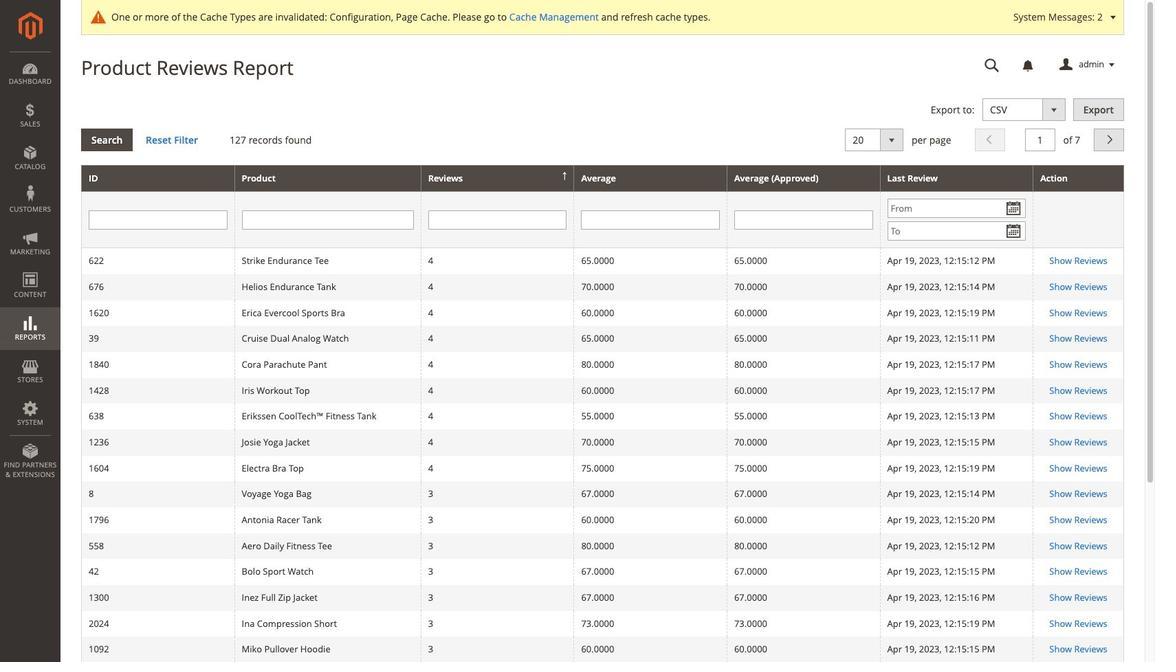 Task type: describe. For each thing, give the bounding box(es) containing it.
To text field
[[887, 222, 1026, 241]]



Task type: vqa. For each thing, say whether or not it's contained in the screenshot.
From text field
yes



Task type: locate. For each thing, give the bounding box(es) containing it.
From text field
[[887, 199, 1026, 218]]

None text field
[[975, 53, 1009, 77], [89, 210, 227, 230], [242, 210, 414, 230], [428, 210, 567, 230], [734, 210, 873, 230], [975, 53, 1009, 77], [89, 210, 227, 230], [242, 210, 414, 230], [428, 210, 567, 230], [734, 210, 873, 230]]

None text field
[[1025, 128, 1055, 151], [581, 210, 720, 230], [1025, 128, 1055, 151], [581, 210, 720, 230]]

magento admin panel image
[[18, 12, 42, 40]]

menu bar
[[0, 52, 61, 486]]



